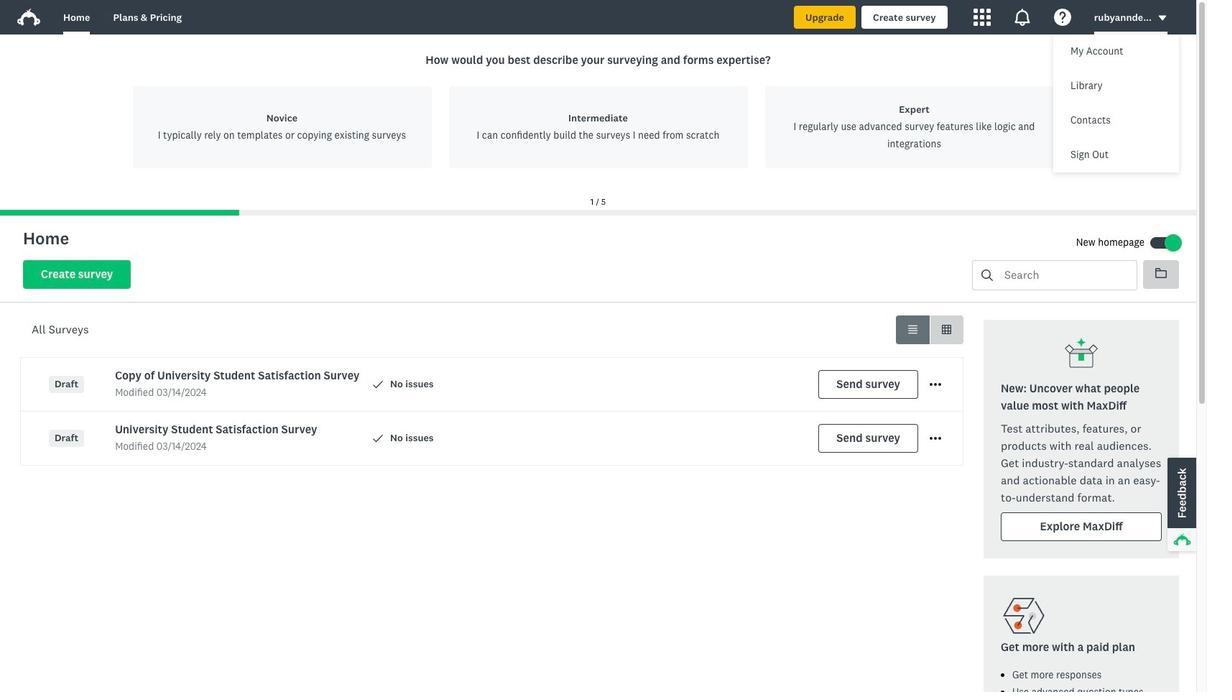 Task type: locate. For each thing, give the bounding box(es) containing it.
2 open menu image from the top
[[930, 383, 942, 386]]

open menu image for no issues icon
[[930, 433, 942, 444]]

open menu image for no issues image
[[930, 379, 942, 391]]

1 open menu image from the top
[[930, 379, 942, 391]]

open menu image
[[930, 379, 942, 391], [930, 383, 942, 386], [930, 433, 942, 444]]

notification center icon image
[[1014, 9, 1032, 26]]

products icon image
[[974, 9, 991, 26], [974, 9, 991, 26]]

search image
[[982, 270, 994, 281], [982, 270, 994, 281]]

group
[[897, 316, 964, 344]]

3 open menu image from the top
[[930, 433, 942, 444]]

no issues image
[[373, 380, 383, 390]]

brand logo image
[[17, 6, 40, 29], [17, 9, 40, 26]]

dropdown arrow icon image
[[1158, 13, 1168, 23], [1159, 16, 1167, 21]]

2 folders image from the top
[[1156, 268, 1168, 278]]

folders image
[[1156, 267, 1168, 279], [1156, 268, 1168, 278]]

dialog
[[0, 35, 1197, 216]]

no issues image
[[373, 434, 383, 444]]



Task type: describe. For each thing, give the bounding box(es) containing it.
open menu image
[[930, 437, 942, 440]]

Search text field
[[994, 261, 1137, 290]]

response based pricing icon image
[[1001, 593, 1048, 639]]

max diff icon image
[[1065, 337, 1099, 372]]

2 brand logo image from the top
[[17, 9, 40, 26]]

help icon image
[[1055, 9, 1072, 26]]

1 brand logo image from the top
[[17, 6, 40, 29]]

1 folders image from the top
[[1156, 267, 1168, 279]]



Task type: vqa. For each thing, say whether or not it's contained in the screenshot.
third Warning image from the left
no



